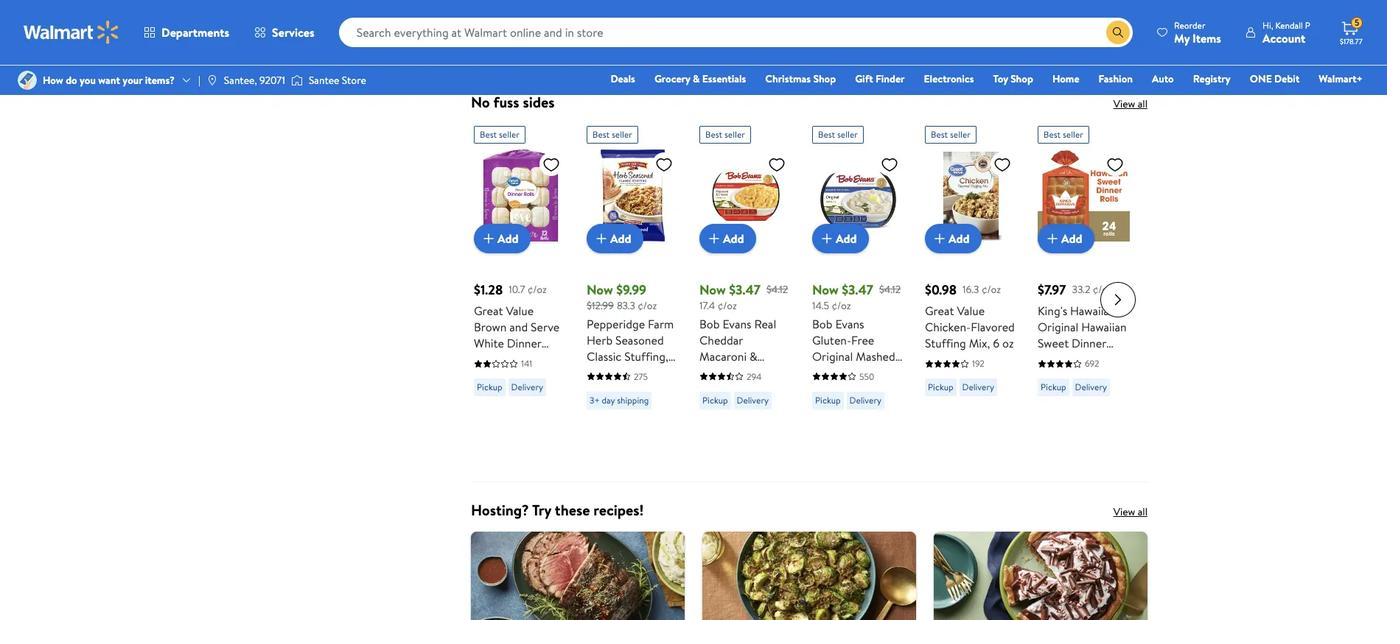Task type: describe. For each thing, give the bounding box(es) containing it.
add button for king's hawaiian original hawaiian sweet dinner rolls, 24 count, 24 oz image
[[1038, 224, 1094, 254]]

hawaiian down next slide for product carousel list icon
[[1081, 319, 1127, 335]]

services
[[272, 24, 314, 41]]

essentials
[[702, 71, 746, 86]]

seller for product group containing $0.98
[[950, 128, 971, 141]]

24 inside now $3.47 $4.12 14.5 ¢/oz bob evans gluten-free original mashed potatoes tray, 24 oz (refrigerated)
[[886, 365, 899, 381]]

count,
[[1084, 352, 1119, 368]]

add button for bob evans gluten-free original mashed potatoes tray, 24 oz (refrigerated) image
[[812, 224, 869, 254]]

best for 4th product group
[[818, 128, 835, 141]]

add button for great value brown and serve white dinner rolls, 12 oz, 12 count image
[[474, 224, 530, 254]]

santee store
[[309, 73, 366, 88]]

$3.47 for real
[[729, 281, 761, 299]]

auto link
[[1145, 71, 1181, 87]]

1 horizontal spatial 24
[[1038, 368, 1051, 384]]

delivery for bob evans real cheddar macaroni & cheese, 20 oz (refrigerated)
[[737, 394, 769, 407]]

chicken-
[[925, 319, 971, 335]]

seller for fourth product group from the right
[[724, 128, 745, 141]]

3 add to cart image from the left
[[1044, 230, 1061, 248]]

add button for bob evans real cheddar macaroni & cheese, 20 oz (refrigerated) image
[[699, 224, 756, 254]]

shipping
[[617, 394, 649, 407]]

best seller for product group containing $1.28
[[480, 128, 520, 141]]

12 for now
[[587, 365, 597, 381]]

$0.98
[[925, 281, 957, 299]]

electronics link
[[917, 71, 981, 87]]

view for hosting? try these recipes!
[[1113, 505, 1135, 520]]

registry link
[[1186, 71, 1237, 87]]

debit
[[1274, 71, 1300, 86]]

count
[[474, 368, 506, 384]]

¢/oz inside now $3.47 $4.12 14.5 ¢/oz bob evans gluten-free original mashed potatoes tray, 24 oz (refrigerated)
[[832, 299, 851, 313]]

departments
[[161, 24, 229, 41]]

p
[[1305, 19, 1310, 31]]

no
[[471, 92, 490, 112]]

gift finder link
[[848, 71, 911, 87]]

& inside now $3.47 $4.12 17.4 ¢/oz bob evans real cheddar macaroni & cheese, 20 oz (refrigerated)
[[749, 348, 757, 365]]

evans for free
[[835, 316, 864, 332]]

king's
[[1038, 303, 1067, 319]]

$1.28
[[474, 281, 503, 299]]

king's hawaiian original hawaiian sweet dinner rolls, 24 count, 24 oz image
[[1038, 150, 1130, 242]]

my
[[1174, 30, 1190, 46]]

dinner inside $7.97 33.2 ¢/oz king's hawaiian original hawaiian sweet dinner rolls, 24 count, 24 oz
[[1072, 335, 1106, 352]]

cheese,
[[699, 365, 740, 381]]

add for bob evans real cheddar macaroni & cheese, 20 oz (refrigerated) image
[[723, 231, 744, 247]]

now for real
[[699, 281, 726, 299]]

product group containing now $9.99
[[587, 120, 679, 476]]

do
[[66, 73, 77, 88]]

6
[[993, 335, 1000, 352]]

a feast for 6, under $30 image
[[483, 0, 1136, 66]]

search icon image
[[1112, 27, 1124, 38]]

oz.
[[600, 365, 613, 381]]

mashed
[[856, 348, 895, 365]]

to
[[763, 12, 775, 31]]

get
[[813, 12, 832, 31]]

sweet
[[1038, 335, 1069, 352]]

275
[[634, 370, 648, 383]]

reorder
[[1174, 19, 1205, 31]]

add for king's hawaiian original hawaiian sweet dinner rolls, 24 count, 24 oz image
[[1061, 231, 1082, 247]]

pickup down white
[[477, 381, 502, 394]]

best seller for product group containing $0.98
[[931, 128, 971, 141]]

0 horizontal spatial &
[[693, 71, 700, 86]]

$4.12 for bob evans gluten-free original mashed potatoes tray, 24 oz (refrigerated)
[[879, 282, 901, 297]]

add button for pepperidge farm herb seasoned classic stuffing, 12 oz. bag 'image'
[[587, 224, 643, 254]]

seller for product group containing now $9.99
[[612, 128, 632, 141]]

3+
[[590, 394, 600, 407]]

sides,
[[778, 12, 810, 31]]

these
[[555, 501, 590, 520]]

items
[[1193, 30, 1221, 46]]

pepperidge farm herb seasoned classic stuffing, 12 oz. bag image
[[587, 150, 679, 242]]

83.3
[[617, 299, 635, 313]]

add to cart image for $1.28
[[480, 230, 497, 248]]

294
[[747, 370, 762, 383]]

one debit
[[1250, 71, 1300, 86]]

oz inside $0.98 16.3 ¢/oz great value chicken-flavored stuffing mix, 6 oz
[[1002, 335, 1014, 352]]

oz,
[[517, 352, 531, 368]]

¢/oz inside $0.98 16.3 ¢/oz great value chicken-flavored stuffing mix, 6 oz
[[982, 282, 1001, 297]]

gift finder
[[855, 71, 905, 86]]

real
[[754, 316, 776, 332]]

fashion link
[[1092, 71, 1139, 87]]

view for no fuss sides
[[1113, 97, 1135, 111]]

add for pepperidge farm herb seasoned classic stuffing, 12 oz. bag 'image'
[[610, 231, 631, 247]]

rolls, inside $1.28 10.7 ¢/oz great value brown and serve white dinner rolls, 12 oz, 12 count
[[474, 352, 501, 368]]

seller for 4th product group
[[837, 128, 858, 141]]

best seller for product group containing now $9.99
[[593, 128, 632, 141]]

christmas
[[765, 71, 811, 86]]

692
[[1085, 358, 1099, 370]]

gluten-
[[812, 332, 851, 348]]

delivery for bob evans gluten-free original mashed potatoes tray, 24 oz (refrigerated)
[[849, 394, 882, 407]]

|
[[198, 73, 200, 88]]

toy shop
[[993, 71, 1033, 86]]

toy
[[993, 71, 1008, 86]]

now
[[813, 43, 837, 61]]

original inside $7.97 33.2 ¢/oz king's hawaiian original hawaiian sweet dinner rolls, 24 count, 24 oz
[[1038, 319, 1079, 335]]

fuss
[[493, 92, 519, 112]]

¢/oz inside now $3.47 $4.12 17.4 ¢/oz bob evans real cheddar macaroni & cheese, 20 oz (refrigerated)
[[718, 299, 737, 313]]

1 add to cart image from the left
[[593, 230, 610, 248]]

bob evans real cheddar macaroni & cheese, 20 oz (refrigerated) image
[[699, 150, 792, 242]]

$3.47 for gluten-
[[842, 281, 873, 299]]

fashion
[[1099, 71, 1133, 86]]

your
[[123, 73, 143, 88]]

deals link
[[604, 71, 642, 87]]

hawaiian down 33.2
[[1070, 303, 1115, 319]]

add for 'great value chicken-flavored stuffing mix, 6 oz' image
[[949, 231, 970, 247]]

santee,
[[224, 73, 257, 88]]

$0.98 16.3 ¢/oz great value chicken-flavored stuffing mix, 6 oz
[[925, 281, 1015, 352]]

hosting? try these recipes!
[[471, 501, 644, 520]]

christmas shop link
[[759, 71, 843, 87]]

$7.97
[[1038, 281, 1066, 299]]

day
[[602, 394, 615, 407]]

oz
[[1054, 368, 1068, 384]]

add to cart image for bob evans real cheddar macaroni & cheese, 20 oz (refrigerated)
[[705, 230, 723, 248]]

$178.77
[[1340, 36, 1363, 46]]

grocery & essentials link
[[648, 71, 753, 87]]

add to cart image for bob evans gluten-free original mashed potatoes tray, 24 oz (refrigerated)
[[818, 230, 836, 248]]

serve
[[531, 319, 560, 335]]

bag
[[616, 365, 636, 381]]

seller for product group containing $7.97
[[1063, 128, 1083, 141]]

view all for hosting? try these recipes!
[[1113, 505, 1148, 520]]

from
[[693, 12, 724, 31]]

4 product group from the left
[[812, 120, 904, 476]]

original inside now $3.47 $4.12 14.5 ¢/oz bob evans gluten-free original mashed potatoes tray, 24 oz (refrigerated)
[[812, 348, 853, 365]]

view all link for hosting? try these recipes!
[[1113, 505, 1148, 520]]

christmas shop
[[765, 71, 836, 86]]

add to favorites list, king's hawaiian original hawaiian sweet dinner rolls, 24 count, 24 oz image
[[1106, 156, 1124, 174]]

sides
[[523, 92, 555, 112]]

 image for santee, 92071
[[206, 74, 218, 86]]

shop now link
[[781, 43, 837, 61]]

seasoned
[[615, 332, 664, 348]]

grocery
[[654, 71, 690, 86]]

now $3.47 $4.12 17.4 ¢/oz bob evans real cheddar macaroni & cheese, 20 oz (refrigerated)
[[699, 281, 788, 397]]

¢/oz inside now $9.99 $12.99 83.3 ¢/oz pepperidge farm herb seasoned classic stuffing, 12 oz. bag
[[638, 299, 657, 313]]

great value chicken-flavored stuffing mix, 6 oz image
[[925, 150, 1017, 242]]



Task type: vqa. For each thing, say whether or not it's contained in the screenshot.
Blue
no



Task type: locate. For each thing, give the bounding box(es) containing it.
and
[[509, 319, 528, 335]]

product group
[[474, 120, 566, 476], [587, 120, 679, 476], [699, 120, 792, 476], [812, 120, 904, 476], [925, 120, 1017, 476], [1038, 120, 1130, 476]]

evans for cheddar
[[723, 316, 751, 332]]

list
[[462, 532, 1156, 621]]

add button up 33.2
[[1038, 224, 1094, 254]]

delivery
[[511, 381, 543, 394], [962, 381, 994, 394], [1075, 381, 1107, 394], [737, 394, 769, 407], [849, 394, 882, 407]]

550
[[859, 370, 874, 383]]

best seller down electronics
[[931, 128, 971, 141]]

1 all from the top
[[1138, 97, 1148, 111]]

1 horizontal spatial (refrigerated)
[[826, 381, 899, 397]]

you right the do
[[80, 73, 96, 88]]

oz inside now $3.47 $4.12 14.5 ¢/oz bob evans gluten-free original mashed potatoes tray, 24 oz (refrigerated)
[[812, 381, 824, 397]]

all
[[1138, 97, 1148, 111], [1138, 505, 1148, 520]]

now inside now $3.47 $4.12 14.5 ¢/oz bob evans gluten-free original mashed potatoes tray, 24 oz (refrigerated)
[[812, 281, 839, 299]]

add to favorites list, great value brown and serve white dinner rolls, 12 oz, 12 count image
[[542, 156, 560, 174]]

¢/oz right 10.7
[[528, 282, 547, 297]]

value down the 16.3 in the top right of the page
[[957, 303, 985, 319]]

$7.97 33.2 ¢/oz king's hawaiian original hawaiian sweet dinner rolls, 24 count, 24 oz
[[1038, 281, 1127, 384]]

best down christmas shop 'link' on the top of page
[[818, 128, 835, 141]]

& up the '294'
[[749, 348, 757, 365]]

add to cart image up 17.4
[[705, 230, 723, 248]]

original
[[1038, 319, 1079, 335], [812, 348, 853, 365]]

dinner up 141
[[507, 335, 541, 352]]

24 left the 692
[[1068, 352, 1081, 368]]

$3.47 inside now $3.47 $4.12 17.4 ¢/oz bob evans real cheddar macaroni & cheese, 20 oz (refrigerated)
[[729, 281, 761, 299]]

best for product group containing $1.28
[[480, 128, 497, 141]]

deals
[[611, 71, 635, 86]]

1 horizontal spatial $4.12
[[879, 282, 901, 297]]

6 best from the left
[[1044, 128, 1061, 141]]

value inside $1.28 10.7 ¢/oz great value brown and serve white dinner rolls, 12 oz, 12 count
[[506, 303, 534, 319]]

value down 10.7
[[506, 303, 534, 319]]

33.2
[[1072, 282, 1090, 297]]

bob evans gluten-free original mashed potatoes tray, 24 oz (refrigerated) image
[[812, 150, 904, 242]]

seller down gift
[[837, 128, 858, 141]]

bob for bob evans gluten-free original mashed potatoes tray, 24 oz (refrigerated)
[[812, 316, 833, 332]]

$3.47
[[729, 281, 761, 299], [842, 281, 873, 299]]

view all link for no fuss sides
[[1113, 97, 1148, 111]]

evans left real
[[723, 316, 751, 332]]

registry
[[1193, 71, 1231, 86]]

best seller down fuss at the left top of the page
[[480, 128, 520, 141]]

0 horizontal spatial $4.12
[[767, 282, 788, 297]]

bob down 14.5
[[812, 316, 833, 332]]

1 product group from the left
[[474, 120, 566, 476]]

dinner inside $1.28 10.7 ¢/oz great value brown and serve white dinner rolls, 12 oz, 12 count
[[507, 335, 541, 352]]

best down electronics
[[931, 128, 948, 141]]

departments button
[[131, 15, 242, 50]]

5 add button from the left
[[925, 224, 981, 254]]

0 horizontal spatial add to cart image
[[593, 230, 610, 248]]

pickup down the potatoes
[[815, 394, 841, 407]]

seller down essentials
[[724, 128, 745, 141]]

1 vertical spatial you
[[80, 73, 96, 88]]

24 right the tray,
[[886, 365, 899, 381]]

1 (refrigerated) from the left
[[699, 381, 772, 397]]

1 $3.47 from the left
[[729, 281, 761, 299]]

now for herb
[[587, 281, 613, 299]]

best down deals link
[[593, 128, 610, 141]]

hawaiian
[[1070, 303, 1115, 319], [1081, 319, 1127, 335]]

evans up the mashed
[[835, 316, 864, 332]]

1 horizontal spatial dinner
[[1072, 335, 1106, 352]]

1 list item from the left
[[462, 532, 694, 621]]

add to cart image up the "$1.28"
[[480, 230, 497, 248]]

3 product group from the left
[[699, 120, 792, 476]]

1 horizontal spatial $3.47
[[842, 281, 873, 299]]

best for product group containing now $9.99
[[593, 128, 610, 141]]

0 vertical spatial view all
[[1113, 97, 1148, 111]]

20
[[743, 365, 757, 381]]

6 product group from the left
[[1038, 120, 1130, 476]]

1 horizontal spatial evans
[[835, 316, 864, 332]]

best seller down essentials
[[705, 128, 745, 141]]

$1.28 10.7 ¢/oz great value brown and serve white dinner rolls, 12 oz, 12 count
[[474, 281, 560, 384]]

1 view all from the top
[[1113, 97, 1148, 111]]

12 for $1.28
[[504, 352, 514, 368]]

bob for bob evans real cheddar macaroni & cheese, 20 oz (refrigerated)
[[699, 316, 720, 332]]

6 seller from the left
[[1063, 128, 1083, 141]]

from mains to sides, get what you need.*
[[693, 12, 925, 31]]

how
[[43, 73, 63, 88]]

want
[[98, 73, 120, 88]]

brown
[[474, 319, 507, 335]]

oz right 20
[[759, 365, 771, 381]]

pickup down stuffing
[[928, 381, 953, 394]]

1 horizontal spatial oz
[[812, 381, 824, 397]]

4 best from the left
[[818, 128, 835, 141]]

now inside now $3.47 $4.12 17.4 ¢/oz bob evans real cheddar macaroni & cheese, 20 oz (refrigerated)
[[699, 281, 726, 299]]

add to cart image up $12.99
[[593, 230, 610, 248]]

add to cart image up 14.5
[[818, 230, 836, 248]]

now $3.47 $4.12 14.5 ¢/oz bob evans gluten-free original mashed potatoes tray, 24 oz (refrigerated)
[[812, 281, 901, 397]]

192
[[972, 358, 984, 370]]

account
[[1262, 30, 1305, 46]]

0 horizontal spatial original
[[812, 348, 853, 365]]

shop now
[[781, 43, 837, 61]]

2 add button from the left
[[587, 224, 643, 254]]

list item
[[462, 532, 694, 621], [694, 532, 925, 621], [925, 532, 1156, 621]]

2 best from the left
[[593, 128, 610, 141]]

product group containing $1.28
[[474, 120, 566, 476]]

2 horizontal spatial 24
[[1068, 352, 1081, 368]]

2 seller from the left
[[612, 128, 632, 141]]

2 horizontal spatial add to cart image
[[818, 230, 836, 248]]

1 add button from the left
[[474, 224, 530, 254]]

add button for 'great value chicken-flavored stuffing mix, 6 oz' image
[[925, 224, 981, 254]]

dinner
[[507, 335, 541, 352], [1072, 335, 1106, 352]]

add for great value brown and serve white dinner rolls, 12 oz, 12 count image
[[497, 231, 519, 247]]

mains
[[727, 12, 760, 31]]

$3.47 right 14.5
[[842, 281, 873, 299]]

oz
[[1002, 335, 1014, 352], [759, 365, 771, 381], [812, 381, 824, 397]]

 image
[[291, 73, 303, 88], [206, 74, 218, 86]]

6 best seller from the left
[[1044, 128, 1083, 141]]

shop for toy
[[1011, 71, 1033, 86]]

$4.12 inside now $3.47 $4.12 17.4 ¢/oz bob evans real cheddar macaroni & cheese, 20 oz (refrigerated)
[[767, 282, 788, 297]]

walmart image
[[24, 21, 119, 44]]

& right grocery
[[693, 71, 700, 86]]

2 (refrigerated) from the left
[[826, 381, 899, 397]]

evans inside now $3.47 $4.12 17.4 ¢/oz bob evans real cheddar macaroni & cheese, 20 oz (refrigerated)
[[723, 316, 751, 332]]

0 horizontal spatial $3.47
[[729, 281, 761, 299]]

great inside $0.98 16.3 ¢/oz great value chicken-flavored stuffing mix, 6 oz
[[925, 303, 954, 319]]

add to cart image
[[593, 230, 610, 248], [705, 230, 723, 248], [818, 230, 836, 248]]

 image right the |
[[206, 74, 218, 86]]

2 $4.12 from the left
[[879, 282, 901, 297]]

¢/oz inside $7.97 33.2 ¢/oz king's hawaiian original hawaiian sweet dinner rolls, 24 count, 24 oz
[[1093, 282, 1112, 297]]

evans
[[723, 316, 751, 332], [835, 316, 864, 332]]

2 evans from the left
[[835, 316, 864, 332]]

best seller down deals
[[593, 128, 632, 141]]

92071
[[260, 73, 285, 88]]

(refrigerated) down the mashed
[[826, 381, 899, 397]]

great value brown and serve white dinner rolls, 12 oz, 12 count image
[[474, 150, 566, 242]]

1 horizontal spatial shop
[[813, 71, 836, 86]]

stuffing,
[[624, 348, 668, 365]]

2 bob from the left
[[812, 316, 833, 332]]

add button up $0.98
[[925, 224, 981, 254]]

 image right 92071
[[291, 73, 303, 88]]

(refrigerated) down macaroni
[[699, 381, 772, 397]]

best seller for fourth product group from the right
[[705, 128, 745, 141]]

great for $0.98
[[925, 303, 954, 319]]

12 left oz.
[[587, 365, 597, 381]]

value for $0.98
[[957, 303, 985, 319]]

6 add from the left
[[1061, 231, 1082, 247]]

1 vertical spatial view
[[1113, 505, 1135, 520]]

3 now from the left
[[812, 281, 839, 299]]

12 right 141
[[534, 352, 544, 368]]

what
[[835, 12, 863, 31]]

3 seller from the left
[[724, 128, 745, 141]]

14.5
[[812, 299, 829, 313]]

2 all from the top
[[1138, 505, 1148, 520]]

view
[[1113, 97, 1135, 111], [1113, 505, 1135, 520]]

value inside $0.98 16.3 ¢/oz great value chicken-flavored stuffing mix, 6 oz
[[957, 303, 985, 319]]

gift
[[855, 71, 873, 86]]

delivery down 550
[[849, 394, 882, 407]]

1 horizontal spatial you
[[866, 12, 887, 31]]

1 add to cart image from the left
[[480, 230, 497, 248]]

add to favorites list, pepperidge farm herb seasoned classic stuffing, 12 oz. bag image
[[655, 156, 673, 174]]

2 rolls, from the left
[[1038, 352, 1065, 368]]

stuffing
[[925, 335, 966, 352]]

santee, 92071
[[224, 73, 285, 88]]

0 horizontal spatial (refrigerated)
[[699, 381, 772, 397]]

now for gluten-
[[812, 281, 839, 299]]

now $9.99 $12.99 83.3 ¢/oz pepperidge farm herb seasoned classic stuffing, 12 oz. bag
[[587, 281, 674, 381]]

3 add to cart image from the left
[[818, 230, 836, 248]]

shop for christmas
[[813, 71, 836, 86]]

best
[[480, 128, 497, 141], [593, 128, 610, 141], [705, 128, 722, 141], [818, 128, 835, 141], [931, 128, 948, 141], [1044, 128, 1061, 141]]

best down essentials
[[705, 128, 722, 141]]

1 horizontal spatial  image
[[291, 73, 303, 88]]

dinner up the 692
[[1072, 335, 1106, 352]]

2 great from the left
[[925, 303, 954, 319]]

3 add from the left
[[723, 231, 744, 247]]

 image
[[18, 71, 37, 90]]

santee
[[309, 73, 339, 88]]

1 great from the left
[[474, 303, 503, 319]]

need.*
[[890, 12, 925, 31]]

0 horizontal spatial oz
[[759, 365, 771, 381]]

1 value from the left
[[506, 303, 534, 319]]

flavored
[[971, 319, 1015, 335]]

add for bob evans gluten-free original mashed potatoes tray, 24 oz (refrigerated) image
[[836, 231, 857, 247]]

now
[[587, 281, 613, 299], [699, 281, 726, 299], [812, 281, 839, 299]]

2 horizontal spatial add to cart image
[[1044, 230, 1061, 248]]

free
[[851, 332, 874, 348]]

1 now from the left
[[587, 281, 613, 299]]

home link
[[1046, 71, 1086, 87]]

hi, kendall p account
[[1262, 19, 1310, 46]]

0 horizontal spatial now
[[587, 281, 613, 299]]

add to favorites list, great value chicken-flavored stuffing mix, 6 oz image
[[994, 156, 1011, 174]]

2 dinner from the left
[[1072, 335, 1106, 352]]

0 horizontal spatial 12
[[504, 352, 514, 368]]

you right what
[[866, 12, 887, 31]]

macaroni
[[699, 348, 747, 365]]

hosting?
[[471, 501, 529, 520]]

shop inside 'link'
[[813, 71, 836, 86]]

view all for no fuss sides
[[1113, 97, 1148, 111]]

seller for product group containing $1.28
[[499, 128, 520, 141]]

2 $3.47 from the left
[[842, 281, 873, 299]]

2 now from the left
[[699, 281, 726, 299]]

3 add button from the left
[[699, 224, 756, 254]]

¢/oz right 14.5
[[832, 299, 851, 313]]

0 vertical spatial view
[[1113, 97, 1135, 111]]

best for product group containing $7.97
[[1044, 128, 1061, 141]]

1 vertical spatial view all
[[1113, 505, 1148, 520]]

1 best seller from the left
[[480, 128, 520, 141]]

add
[[497, 231, 519, 247], [610, 231, 631, 247], [723, 231, 744, 247], [836, 231, 857, 247], [949, 231, 970, 247], [1061, 231, 1082, 247]]

$4.12 inside now $3.47 $4.12 14.5 ¢/oz bob evans gluten-free original mashed potatoes tray, 24 oz (refrigerated)
[[879, 282, 901, 297]]

1 horizontal spatial &
[[749, 348, 757, 365]]

0 horizontal spatial add to cart image
[[480, 230, 497, 248]]

value for $1.28
[[506, 303, 534, 319]]

Walmart Site-Wide search field
[[339, 18, 1133, 47]]

1 view all link from the top
[[1113, 97, 1148, 111]]

great for $1.28
[[474, 303, 503, 319]]

view all link
[[1113, 97, 1148, 111], [1113, 505, 1148, 520]]

seller down fuss at the left top of the page
[[499, 128, 520, 141]]

best seller for product group containing $7.97
[[1044, 128, 1083, 141]]

(refrigerated) inside now $3.47 $4.12 14.5 ¢/oz bob evans gluten-free original mashed potatoes tray, 24 oz (refrigerated)
[[826, 381, 899, 397]]

add to favorites list, bob evans real cheddar macaroni & cheese, 20 oz (refrigerated) image
[[768, 156, 786, 174]]

bob inside now $3.47 $4.12 17.4 ¢/oz bob evans real cheddar macaroni & cheese, 20 oz (refrigerated)
[[699, 316, 720, 332]]

$4.12 up real
[[767, 282, 788, 297]]

Search search field
[[339, 18, 1133, 47]]

0 horizontal spatial 24
[[886, 365, 899, 381]]

1 horizontal spatial value
[[957, 303, 985, 319]]

now inside now $9.99 $12.99 83.3 ¢/oz pepperidge farm herb seasoned classic stuffing, 12 oz. bag
[[587, 281, 613, 299]]

2 best seller from the left
[[593, 128, 632, 141]]

add to cart image for $0.98
[[931, 230, 949, 248]]

0 horizontal spatial great
[[474, 303, 503, 319]]

5 best from the left
[[931, 128, 948, 141]]

3 list item from the left
[[925, 532, 1156, 621]]

best for fourth product group from the right
[[705, 128, 722, 141]]

3 best from the left
[[705, 128, 722, 141]]

0 horizontal spatial evans
[[723, 316, 751, 332]]

hi,
[[1262, 19, 1273, 31]]

best for product group containing $0.98
[[931, 128, 948, 141]]

add to cart image
[[480, 230, 497, 248], [931, 230, 949, 248], [1044, 230, 1061, 248]]

rolls, down brown
[[474, 352, 501, 368]]

12 inside now $9.99 $12.99 83.3 ¢/oz pepperidge farm herb seasoned classic stuffing, 12 oz. bag
[[587, 365, 597, 381]]

$4.12 for bob evans real cheddar macaroni & cheese, 20 oz (refrigerated)
[[767, 282, 788, 297]]

shop down now
[[813, 71, 836, 86]]

rolls,
[[474, 352, 501, 368], [1038, 352, 1065, 368]]

delivery down 192
[[962, 381, 994, 394]]

0 vertical spatial you
[[866, 12, 887, 31]]

best down home link
[[1044, 128, 1061, 141]]

24 left oz at the right bottom of the page
[[1038, 368, 1051, 384]]

bob inside now $3.47 $4.12 14.5 ¢/oz bob evans gluten-free original mashed potatoes tray, 24 oz (refrigerated)
[[812, 316, 833, 332]]

1 seller from the left
[[499, 128, 520, 141]]

5 seller from the left
[[950, 128, 971, 141]]

$4.12 left $0.98
[[879, 282, 901, 297]]

2 view all link from the top
[[1113, 505, 1148, 520]]

delivery down the 692
[[1075, 381, 1107, 394]]

1 $4.12 from the left
[[767, 282, 788, 297]]

5
[[1355, 16, 1360, 29]]

add button up 17.4
[[699, 224, 756, 254]]

¢/oz right the 16.3 in the top right of the page
[[982, 282, 1001, 297]]

1 horizontal spatial original
[[1038, 319, 1079, 335]]

1 vertical spatial view all link
[[1113, 505, 1148, 520]]

oz left 550
[[812, 381, 824, 397]]

1 horizontal spatial add to cart image
[[931, 230, 949, 248]]

delivery for king's hawaiian original hawaiian sweet dinner rolls, 24 count, 24 oz
[[1075, 381, 1107, 394]]

one debit link
[[1243, 71, 1306, 87]]

now up cheddar
[[699, 281, 726, 299]]

rolls, left the 692
[[1038, 352, 1065, 368]]

2 add to cart image from the left
[[705, 230, 723, 248]]

farm
[[648, 316, 674, 332]]

add to favorites list, bob evans gluten-free original mashed potatoes tray, 24 oz (refrigerated) image
[[881, 156, 898, 174]]

evans inside now $3.47 $4.12 14.5 ¢/oz bob evans gluten-free original mashed potatoes tray, 24 oz (refrigerated)
[[835, 316, 864, 332]]

seller down electronics
[[950, 128, 971, 141]]

(refrigerated) inside now $3.47 $4.12 17.4 ¢/oz bob evans real cheddar macaroni & cheese, 20 oz (refrigerated)
[[699, 381, 772, 397]]

grocery & essentials
[[654, 71, 746, 86]]

0 horizontal spatial shop
[[781, 43, 810, 61]]

pepperidge
[[587, 316, 645, 332]]

bob down 17.4
[[699, 316, 720, 332]]

great down $0.98
[[925, 303, 954, 319]]

now left "83.3"
[[587, 281, 613, 299]]

0 vertical spatial view all link
[[1113, 97, 1148, 111]]

1 bob from the left
[[699, 316, 720, 332]]

0 horizontal spatial  image
[[206, 74, 218, 86]]

4 add from the left
[[836, 231, 857, 247]]

no fuss sides
[[471, 92, 555, 112]]

0 horizontal spatial dinner
[[507, 335, 541, 352]]

141
[[521, 358, 532, 370]]

product group containing $0.98
[[925, 120, 1017, 476]]

auto
[[1152, 71, 1174, 86]]

12 left oz,
[[504, 352, 514, 368]]

pickup down cheese,
[[702, 394, 728, 407]]

0 vertical spatial original
[[1038, 319, 1079, 335]]

value
[[506, 303, 534, 319], [957, 303, 985, 319]]

¢/oz right "83.3"
[[638, 299, 657, 313]]

5 add from the left
[[949, 231, 970, 247]]

17.4
[[699, 299, 715, 313]]

add to cart image up $7.97
[[1044, 230, 1061, 248]]

1 vertical spatial all
[[1138, 505, 1148, 520]]

tray,
[[860, 365, 883, 381]]

2 list item from the left
[[694, 532, 925, 621]]

5 best seller from the left
[[931, 128, 971, 141]]

5 $178.77
[[1340, 16, 1363, 46]]

(refrigerated)
[[699, 381, 772, 397], [826, 381, 899, 397]]

pickup down sweet
[[1041, 381, 1066, 394]]

16.3
[[963, 282, 979, 297]]

0 vertical spatial &
[[693, 71, 700, 86]]

oz right 6 at the right of the page
[[1002, 335, 1014, 352]]

$3.47 inside now $3.47 $4.12 14.5 ¢/oz bob evans gluten-free original mashed potatoes tray, 24 oz (refrigerated)
[[842, 281, 873, 299]]

how do you want your items?
[[43, 73, 175, 88]]

5 product group from the left
[[925, 120, 1017, 476]]

1 vertical spatial &
[[749, 348, 757, 365]]

1 add from the left
[[497, 231, 519, 247]]

add button up $9.99
[[587, 224, 643, 254]]

add button up 10.7
[[474, 224, 530, 254]]

2 horizontal spatial 12
[[587, 365, 597, 381]]

2 product group from the left
[[587, 120, 679, 476]]

1 horizontal spatial 12
[[534, 352, 544, 368]]

classic
[[587, 348, 622, 365]]

oz inside now $3.47 $4.12 17.4 ¢/oz bob evans real cheddar macaroni & cheese, 20 oz (refrigerated)
[[759, 365, 771, 381]]

1 evans from the left
[[723, 316, 751, 332]]

0 vertical spatial all
[[1138, 97, 1148, 111]]

0 horizontal spatial you
[[80, 73, 96, 88]]

6 add button from the left
[[1038, 224, 1094, 254]]

add button up 14.5
[[812, 224, 869, 254]]

¢/oz right 33.2
[[1093, 282, 1112, 297]]

1 horizontal spatial add to cart image
[[705, 230, 723, 248]]

shop up christmas shop 'link' on the top of page
[[781, 43, 810, 61]]

seller down "home"
[[1063, 128, 1083, 141]]

4 best seller from the left
[[818, 128, 858, 141]]

2 add from the left
[[610, 231, 631, 247]]

$3.47 up real
[[729, 281, 761, 299]]

2 horizontal spatial oz
[[1002, 335, 1014, 352]]

1 view from the top
[[1113, 97, 1135, 111]]

next slide for product carousel list image
[[1100, 282, 1136, 317]]

1 best from the left
[[480, 128, 497, 141]]

pickup for bob evans real cheddar macaroni & cheese, 20 oz (refrigerated)
[[702, 394, 728, 407]]

rolls, inside $7.97 33.2 ¢/oz king's hawaiian original hawaiian sweet dinner rolls, 24 count, 24 oz
[[1038, 352, 1065, 368]]

kendall
[[1275, 19, 1303, 31]]

1 rolls, from the left
[[474, 352, 501, 368]]

1 vertical spatial original
[[812, 348, 853, 365]]

delivery down 141
[[511, 381, 543, 394]]

best down no at the top of page
[[480, 128, 497, 141]]

shop right toy
[[1011, 71, 1033, 86]]

white
[[474, 335, 504, 352]]

12
[[504, 352, 514, 368], [534, 352, 544, 368], [587, 365, 597, 381]]

all for hosting? try these recipes!
[[1138, 505, 1148, 520]]

great down the "$1.28"
[[474, 303, 503, 319]]

product group containing $7.97
[[1038, 120, 1130, 476]]

¢/oz inside $1.28 10.7 ¢/oz great value brown and serve white dinner rolls, 12 oz, 12 count
[[528, 282, 547, 297]]

try
[[532, 501, 551, 520]]

pickup for king's hawaiian original hawaiian sweet dinner rolls, 24 count, 24 oz
[[1041, 381, 1066, 394]]

0 horizontal spatial value
[[506, 303, 534, 319]]

best seller down gift
[[818, 128, 858, 141]]

4 add button from the left
[[812, 224, 869, 254]]

1 horizontal spatial rolls,
[[1038, 352, 1065, 368]]

0 horizontal spatial rolls,
[[474, 352, 501, 368]]

1 horizontal spatial bob
[[812, 316, 833, 332]]

pickup for bob evans gluten-free original mashed potatoes tray, 24 oz (refrigerated)
[[815, 394, 841, 407]]

2 view all from the top
[[1113, 505, 1148, 520]]

all for no fuss sides
[[1138, 97, 1148, 111]]

delivery down the '294'
[[737, 394, 769, 407]]

10.7
[[509, 282, 525, 297]]

$12.99
[[587, 299, 614, 313]]

electronics
[[924, 71, 974, 86]]

add to cart image up $0.98
[[931, 230, 949, 248]]

now up 'gluten-'
[[812, 281, 839, 299]]

¢/oz right 17.4
[[718, 299, 737, 313]]

 image for santee store
[[291, 73, 303, 88]]

2 horizontal spatial now
[[812, 281, 839, 299]]

great inside $1.28 10.7 ¢/oz great value brown and serve white dinner rolls, 12 oz, 12 count
[[474, 303, 503, 319]]

2 value from the left
[[957, 303, 985, 319]]

best seller for 4th product group
[[818, 128, 858, 141]]

seller down deals link
[[612, 128, 632, 141]]

0 horizontal spatial bob
[[699, 316, 720, 332]]

3 best seller from the left
[[705, 128, 745, 141]]

2 view from the top
[[1113, 505, 1135, 520]]

1 dinner from the left
[[507, 335, 541, 352]]

2 horizontal spatial shop
[[1011, 71, 1033, 86]]

1 horizontal spatial now
[[699, 281, 726, 299]]

2 add to cart image from the left
[[931, 230, 949, 248]]

best seller down home link
[[1044, 128, 1083, 141]]

4 seller from the left
[[837, 128, 858, 141]]

1 horizontal spatial great
[[925, 303, 954, 319]]



